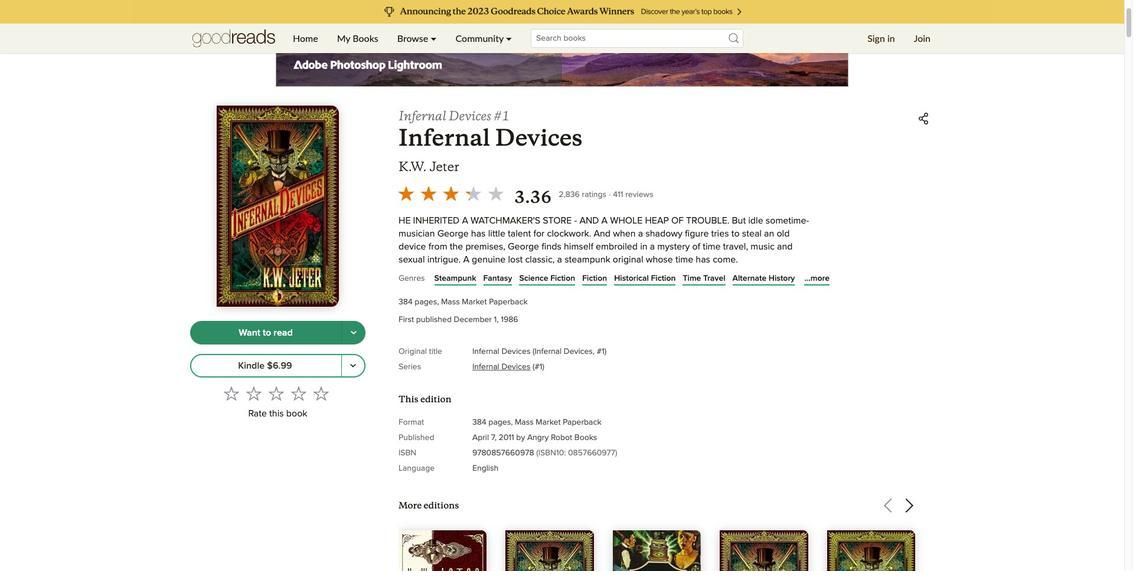 Task type: locate. For each thing, give the bounding box(es) containing it.
#1)
[[597, 348, 607, 356]]

but
[[732, 216, 746, 226]]

infernal up k.w. jeter
[[399, 108, 447, 124]]

5 book cover image from the left
[[828, 531, 916, 572]]

1 ▾ from the left
[[431, 32, 437, 44]]

steampunk link
[[435, 273, 477, 285]]

fantasy link
[[484, 273, 513, 285]]

has up premises,
[[471, 229, 486, 239]]

3.36
[[515, 187, 552, 208]]

paperback up 1986 on the bottom
[[489, 298, 528, 306]]

0 vertical spatial pages,
[[415, 298, 439, 306]]

fiction right science on the left
[[551, 275, 576, 283]]

advertisement region
[[276, 0, 849, 87]]

infernal down 1,
[[473, 363, 500, 371]]

language
[[399, 465, 435, 473]]

published
[[416, 316, 452, 324]]

talent
[[508, 229, 531, 239]]

1 horizontal spatial time
[[703, 242, 721, 252]]

pages,
[[415, 298, 439, 306], [489, 419, 513, 427]]

▾ for browse ▾
[[431, 32, 437, 44]]

9780857660978 (isbn10: 0857660977)
[[473, 449, 618, 458]]

(infernal
[[533, 348, 562, 356]]

books right my
[[353, 32, 379, 44]]

0857660977)
[[568, 449, 618, 458]]

lost
[[508, 255, 523, 265]]

0 vertical spatial to
[[732, 229, 740, 239]]

1 horizontal spatial in
[[888, 32, 896, 44]]

paperback up 'robot'
[[563, 419, 602, 427]]

sign in
[[868, 32, 896, 44]]

0 horizontal spatial to
[[263, 328, 271, 338]]

read
[[274, 328, 293, 338]]

devices for infernal devices #1 infernal devices
[[449, 108, 492, 124]]

george down talent
[[508, 242, 540, 252]]

alternate history
[[733, 275, 795, 283]]

1 vertical spatial to
[[263, 328, 271, 338]]

of
[[693, 242, 701, 252]]

1 vertical spatial mass
[[515, 419, 534, 427]]

top genres for this book element
[[399, 272, 935, 290]]

1 fiction from the left
[[551, 275, 576, 283]]

this
[[269, 410, 284, 419]]

market up angry
[[536, 419, 561, 427]]

mystery
[[658, 242, 690, 252]]

0 horizontal spatial ▾
[[431, 32, 437, 44]]

1 vertical spatial in
[[641, 242, 648, 252]]

2 horizontal spatial a
[[650, 242, 655, 252]]

0 vertical spatial time
[[703, 242, 721, 252]]

a right when
[[639, 229, 644, 239]]

0 vertical spatial 384
[[399, 298, 413, 306]]

384 pages, mass market paperback up the first published december 1, 1986
[[399, 298, 528, 306]]

isbn
[[399, 449, 417, 458]]

and
[[778, 242, 793, 252]]

3 fiction from the left
[[651, 275, 676, 283]]

george up the the
[[438, 229, 469, 239]]

books up '0857660977)' at the right bottom of the page
[[575, 434, 598, 442]]

to inside he inherited a watchmaker's store - and a whole heap of trouble. but idle sometime- musician george has little talent for clockwork. and when a shadowy figure tries to steal an old device from the premises, george finds himself embroiled in a mystery of time travel, music and sexual intrigue. a genuine lost classic, a steampunk original whose time has come.
[[732, 229, 740, 239]]

inherited
[[413, 216, 460, 226]]

1 horizontal spatial fiction
[[583, 275, 608, 283]]

k.w. jeter link
[[399, 159, 460, 175]]

infernal for infernal devices #1 infernal devices
[[399, 108, 447, 124]]

fiction for historical fiction
[[651, 275, 676, 283]]

0 horizontal spatial paperback
[[489, 298, 528, 306]]

2 ▾ from the left
[[506, 32, 512, 44]]

time down mystery
[[676, 255, 694, 265]]

1 vertical spatial paperback
[[563, 419, 602, 427]]

to left read
[[263, 328, 271, 338]]

1 horizontal spatial george
[[508, 242, 540, 252]]

angry
[[528, 434, 549, 442]]

science fiction
[[520, 275, 576, 283]]

2 horizontal spatial fiction
[[651, 275, 676, 283]]

infernal up jeter
[[399, 123, 490, 152]]

books
[[353, 32, 379, 44], [575, 434, 598, 442]]

0 horizontal spatial books
[[353, 32, 379, 44]]

my books
[[337, 32, 379, 44]]

0 horizontal spatial mass
[[441, 298, 460, 306]]

in
[[888, 32, 896, 44], [641, 242, 648, 252]]

december
[[454, 316, 492, 324]]

devices,
[[564, 348, 595, 356]]

old
[[777, 229, 790, 239]]

fiction inside 'link'
[[651, 275, 676, 283]]

1 horizontal spatial ▾
[[506, 32, 512, 44]]

has down of
[[696, 255, 711, 265]]

fiction down whose
[[651, 275, 676, 283]]

None search field
[[522, 29, 753, 48]]

0 horizontal spatial time
[[676, 255, 694, 265]]

▾
[[431, 32, 437, 44], [506, 32, 512, 44]]

infernal for infernal devices (#1)
[[473, 363, 500, 371]]

infernal devices link
[[473, 363, 531, 371]]

a up whose
[[650, 242, 655, 252]]

travel
[[704, 275, 726, 283]]

1 horizontal spatial books
[[575, 434, 598, 442]]

1 horizontal spatial 384
[[473, 419, 487, 427]]

whole
[[611, 216, 643, 226]]

▾ right "community"
[[506, 32, 512, 44]]

k.w.
[[399, 159, 427, 175]]

mass up by
[[515, 419, 534, 427]]

sexual
[[399, 255, 425, 265]]

1 vertical spatial time
[[676, 255, 694, 265]]

fiction link
[[583, 273, 608, 285]]

want to read button
[[190, 322, 342, 345]]

0 horizontal spatial market
[[462, 298, 487, 306]]

...more button
[[805, 273, 830, 285]]

science fiction link
[[520, 273, 576, 285]]

in right "sign"
[[888, 32, 896, 44]]

browse ▾
[[397, 32, 437, 44]]

4 book cover image from the left
[[720, 531, 809, 572]]

a
[[462, 216, 468, 226], [602, 216, 608, 226], [463, 255, 470, 265]]

mass up the first published december 1, 1986
[[441, 298, 460, 306]]

rate 2 out of 5 image
[[246, 387, 261, 402]]

rate 4 out of 5 image
[[291, 387, 306, 402]]

0 horizontal spatial a
[[558, 255, 563, 265]]

this
[[399, 394, 419, 405]]

time right of
[[703, 242, 721, 252]]

1 horizontal spatial pages,
[[489, 419, 513, 427]]

2,836 ratings and 411 reviews figure
[[559, 187, 654, 201]]

0 horizontal spatial george
[[438, 229, 469, 239]]

384 up the first
[[399, 298, 413, 306]]

1 horizontal spatial a
[[639, 229, 644, 239]]

in inside he inherited a watchmaker's store - and a whole heap of trouble. but idle sometime- musician george has little talent for clockwork. and when a shadowy figure tries to steal an old device from the premises, george finds himself embroiled in a mystery of time travel, music and sexual intrigue. a genuine lost classic, a steampunk original whose time has come.
[[641, 242, 648, 252]]

0 vertical spatial 384 pages, mass market paperback
[[399, 298, 528, 306]]

fiction
[[551, 275, 576, 283], [583, 275, 608, 283], [651, 275, 676, 283]]

the
[[450, 242, 463, 252]]

english
[[473, 465, 499, 473]]

fantasy
[[484, 275, 513, 283]]

▾ for community ▾
[[506, 32, 512, 44]]

travel,
[[724, 242, 749, 252]]

1 vertical spatial has
[[696, 255, 711, 265]]

steampunk
[[565, 255, 611, 265]]

kindle $6.99 link
[[190, 355, 342, 378]]

0 horizontal spatial in
[[641, 242, 648, 252]]

pages, up '2011'
[[489, 419, 513, 427]]

0 vertical spatial market
[[462, 298, 487, 306]]

browse
[[397, 32, 428, 44]]

browse ▾ link
[[388, 24, 446, 53]]

watchmaker's
[[471, 216, 541, 226]]

market
[[462, 298, 487, 306], [536, 419, 561, 427]]

1 vertical spatial 384 pages, mass market paperback
[[473, 419, 602, 427]]

published
[[399, 434, 435, 442]]

(isbn10:
[[537, 449, 566, 458]]

1 horizontal spatial mass
[[515, 419, 534, 427]]

1 horizontal spatial market
[[536, 419, 561, 427]]

infernal up infernal devices link
[[473, 348, 500, 356]]

0 horizontal spatial has
[[471, 229, 486, 239]]

0 vertical spatial books
[[353, 32, 379, 44]]

book cover image
[[399, 531, 487, 572], [506, 531, 594, 572], [613, 531, 701, 572], [720, 531, 809, 572], [828, 531, 916, 572]]

community ▾ link
[[446, 24, 522, 53]]

411
[[613, 191, 624, 199]]

0 vertical spatial george
[[438, 229, 469, 239]]

▾ right browse
[[431, 32, 437, 44]]

-
[[575, 216, 577, 226]]

0 horizontal spatial fiction
[[551, 275, 576, 283]]

fiction down steampunk
[[583, 275, 608, 283]]

a down finds
[[558, 255, 563, 265]]

original
[[613, 255, 644, 265]]

1 vertical spatial 384
[[473, 419, 487, 427]]

0 vertical spatial has
[[471, 229, 486, 239]]

1 horizontal spatial to
[[732, 229, 740, 239]]

and
[[580, 216, 599, 226]]

intrigue.
[[428, 255, 461, 265]]

384 pages, mass market paperback up angry
[[473, 419, 602, 427]]

0 horizontal spatial pages,
[[415, 298, 439, 306]]

market up december
[[462, 298, 487, 306]]

book title: infernal devices element
[[399, 123, 583, 152]]

paperback
[[489, 298, 528, 306], [563, 419, 602, 427]]

in up whose
[[641, 242, 648, 252]]

embroiled
[[596, 242, 638, 252]]

1 vertical spatial pages,
[[489, 419, 513, 427]]

to up travel,
[[732, 229, 740, 239]]

george
[[438, 229, 469, 239], [508, 242, 540, 252]]

384 up april
[[473, 419, 487, 427]]

pages, up published
[[415, 298, 439, 306]]

infernal devices (infernal devices, #1)
[[473, 348, 607, 356]]

home image
[[193, 24, 275, 53]]

my
[[337, 32, 350, 44]]

1 vertical spatial a
[[650, 242, 655, 252]]

little
[[488, 229, 506, 239]]



Task type: describe. For each thing, give the bounding box(es) containing it.
rate this book element
[[190, 383, 366, 424]]

he
[[399, 216, 411, 226]]

2 book cover image from the left
[[506, 531, 594, 572]]

1 vertical spatial market
[[536, 419, 561, 427]]

7,
[[491, 434, 497, 442]]

fiction for science fiction
[[551, 275, 576, 283]]

steampunk
[[435, 275, 477, 283]]

for
[[534, 229, 545, 239]]

join link
[[905, 24, 941, 53]]

by
[[517, 434, 525, 442]]

a up and at the top right of page
[[602, 216, 608, 226]]

0 vertical spatial mass
[[441, 298, 460, 306]]

idle
[[749, 216, 764, 226]]

sign
[[868, 32, 886, 44]]

community
[[456, 32, 504, 44]]

...more
[[805, 275, 830, 283]]

2 fiction from the left
[[583, 275, 608, 283]]

want to read
[[239, 328, 293, 338]]

kindle
[[238, 362, 265, 371]]

clockwork.
[[547, 229, 592, 239]]

home link
[[284, 24, 328, 53]]

devices for infernal devices (infernal devices, #1)
[[502, 348, 531, 356]]

from
[[429, 242, 448, 252]]

411 reviews
[[613, 191, 654, 199]]

historical fiction
[[615, 275, 676, 283]]

1 vertical spatial books
[[575, 434, 598, 442]]

original title
[[399, 348, 443, 356]]

a up "steampunk" at top
[[463, 255, 470, 265]]

time travel
[[683, 275, 726, 283]]

and
[[594, 229, 611, 239]]

classic,
[[526, 255, 555, 265]]

editions
[[424, 500, 459, 511]]

more editions
[[399, 500, 459, 511]]

rate 1 out of 5 image
[[224, 387, 239, 402]]

a up the the
[[462, 216, 468, 226]]

Search by book title or ISBN text field
[[531, 29, 744, 48]]

average rating of 3.36 stars. figure
[[395, 183, 559, 209]]

alternate
[[733, 275, 767, 283]]

more
[[399, 500, 422, 511]]

want
[[239, 328, 260, 338]]

series
[[399, 363, 421, 371]]

an
[[765, 229, 775, 239]]

historical fiction link
[[615, 273, 676, 285]]

community ▾
[[456, 32, 512, 44]]

infernal devices #1 infernal devices
[[399, 108, 583, 152]]

0 vertical spatial paperback
[[489, 298, 528, 306]]

2011
[[499, 434, 514, 442]]

title
[[429, 348, 443, 356]]

musician
[[399, 229, 435, 239]]

1 horizontal spatial has
[[696, 255, 711, 265]]

1 vertical spatial george
[[508, 242, 540, 252]]

0 vertical spatial in
[[888, 32, 896, 44]]

premises,
[[466, 242, 506, 252]]

2 vertical spatial a
[[558, 255, 563, 265]]

infernal for infernal devices (infernal devices, #1)
[[473, 348, 500, 356]]

come.
[[713, 255, 738, 265]]

devices for infernal devices (#1)
[[502, 363, 531, 371]]

0 vertical spatial a
[[639, 229, 644, 239]]

steal
[[743, 229, 762, 239]]

music
[[751, 242, 775, 252]]

to inside button
[[263, 328, 271, 338]]

2,836
[[559, 191, 580, 199]]

kindle $6.99
[[238, 362, 292, 371]]

genres
[[399, 275, 425, 283]]

rating 3.36 out of 5 image
[[395, 183, 508, 205]]

1 horizontal spatial paperback
[[563, 419, 602, 427]]

first
[[399, 316, 414, 324]]

rate this book
[[248, 410, 308, 419]]

april 7, 2011 by angry robot books
[[473, 434, 598, 442]]

genuine
[[472, 255, 506, 265]]

original
[[399, 348, 427, 356]]

science
[[520, 275, 549, 283]]

of
[[672, 216, 684, 226]]

jeter
[[430, 159, 460, 175]]

alternate history link
[[733, 273, 795, 285]]

edition
[[421, 394, 452, 405]]

trouble.
[[687, 216, 730, 226]]

$6.99
[[267, 362, 292, 371]]

0 horizontal spatial 384
[[399, 298, 413, 306]]

format
[[399, 419, 424, 427]]

time
[[683, 275, 702, 283]]

1,
[[494, 316, 499, 324]]

1 book cover image from the left
[[399, 531, 487, 572]]

history
[[769, 275, 795, 283]]

rating 0 out of 5 group
[[220, 383, 332, 406]]

infernal devices (#1)
[[473, 363, 545, 371]]

ratings
[[582, 191, 607, 199]]

when
[[613, 229, 636, 239]]

#1
[[494, 108, 510, 124]]

rate 3 out of 5 image
[[269, 387, 284, 402]]

rate 5 out of 5 image
[[313, 387, 329, 402]]

my books link
[[328, 24, 388, 53]]

discover the winners for the best books of the year in the 2023 goodreads choice awards image
[[133, 0, 992, 24]]

himself
[[564, 242, 594, 252]]

3 book cover image from the left
[[613, 531, 701, 572]]

2,836 ratings
[[559, 191, 607, 199]]

april
[[473, 434, 489, 442]]

shadowy
[[646, 229, 683, 239]]



Task type: vqa. For each thing, say whether or not it's contained in the screenshot.
2nd ▾ from the left
yes



